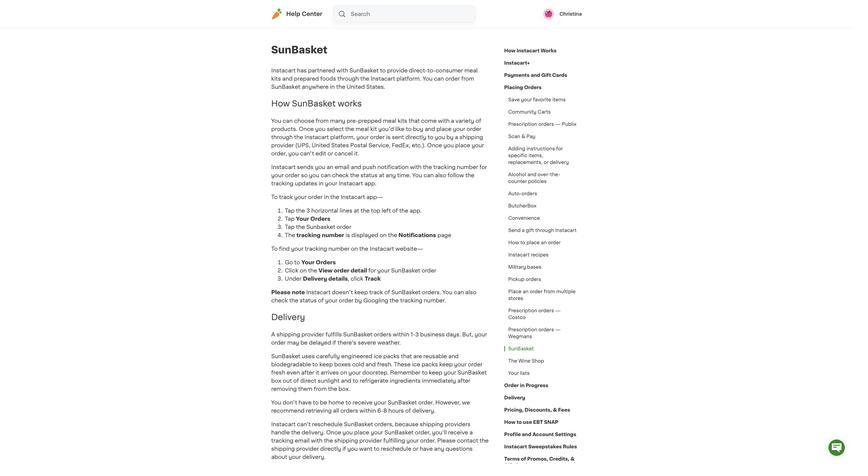 Task type: locate. For each thing, give the bounding box(es) containing it.
on inside go to your orders click on the view order detail for your sunbasket order under delivery details , click track
[[300, 268, 307, 274]]

through right gift
[[536, 228, 554, 233]]

prescription
[[509, 122, 538, 127], [509, 309, 538, 314], [509, 328, 538, 333]]

2 — from the top
[[556, 309, 561, 314]]

1 vertical spatial have
[[420, 447, 433, 452]]

0 horizontal spatial by
[[355, 298, 362, 304]]

orders up view
[[316, 260, 336, 265]]

to inside instacart has partnered with sunbasket to provide direct-to-consumer meal kits
[[380, 68, 386, 73]]

in up to track your order in the instacart app—
[[319, 181, 324, 186]]

1 vertical spatial kits
[[398, 118, 408, 124]]

your lists link
[[505, 368, 534, 380]]

2 vertical spatial an
[[523, 290, 529, 294]]

0 vertical spatial through
[[338, 76, 359, 81]]

prescription inside prescription orders — costco
[[509, 309, 538, 314]]

0 vertical spatial packs
[[384, 354, 400, 359]]

1 vertical spatial tap
[[285, 216, 295, 222]]

0 vertical spatial your
[[296, 216, 309, 222]]

if inside instacart can't reschedule sunbasket orders, because shipping providers handle the delivery. once you place your sunbasket order, you'll receive a tracking email with the shipping provider fulfilling your order. please contact the shipping provider directly if you want to reschedule or have any questions about your delivery.
[[343, 447, 346, 452]]

direct
[[301, 379, 317, 384]]

1 horizontal spatial kits
[[398, 118, 408, 124]]

0 vertical spatial the
[[285, 233, 295, 238]]

0 horizontal spatial directly
[[320, 447, 341, 452]]

2 vertical spatial for
[[369, 268, 376, 274]]

cards inside terms of promos, credits, & gift cards
[[515, 464, 531, 465]]

however,
[[436, 400, 461, 406]]

how for how instacart works
[[505, 48, 516, 53]]

the left horizontal at the left
[[296, 208, 305, 214]]

to left provide
[[380, 68, 386, 73]]

1 horizontal spatial &
[[553, 408, 557, 413]]

1 horizontal spatial after
[[458, 379, 471, 384]]

order inside place an order from multiple stores
[[530, 290, 543, 294]]

is inside tap the 3 horizontal lines at the top left of the app. tap your orders tap the sunbasket order the tracking number is displayed on the notifications page
[[346, 233, 350, 238]]

you can choose from many pre-prepped meal kits that come with a variety of products. once you select the meal kit you'd like to buy and place your order through the instacart platform, your order is sent directly to you by a shipping provider (ups, united states postal service, fedex, etc.). once you place your order, you can't edit or cancel it.
[[271, 118, 484, 156]]

— inside prescription orders — costco
[[556, 309, 561, 314]]

can't
[[297, 422, 311, 428]]

have inside you don't have to be home to receive your sunbasket order. however, we recommend retrieving all orders within 6-8 hours of delivery.
[[299, 400, 312, 406]]

them
[[298, 387, 313, 392]]

after up direct
[[301, 370, 315, 376]]

your inside you don't have to be home to receive your sunbasket order. however, we recommend retrieving all orders within 6-8 hours of delivery.
[[374, 400, 387, 406]]

0 vertical spatial &
[[522, 134, 526, 139]]

1 vertical spatial receive
[[448, 430, 468, 436]]

order, down "products."
[[271, 151, 287, 156]]

the down sunlight
[[328, 387, 337, 392]]

orders up butcherbox
[[522, 192, 538, 196]]

you down 'come'
[[435, 135, 445, 140]]

if left want
[[343, 447, 346, 452]]

& left fees
[[553, 408, 557, 413]]

please down you'll
[[438, 438, 456, 444]]

a inside instacart can't reschedule sunbasket orders, because shipping providers handle the delivery. once you place your sunbasket order, you'll receive a tracking email with the shipping provider fulfilling your order. please contact the shipping provider directly if you want to reschedule or have any questions about your delivery.
[[470, 430, 473, 436]]

with inside you can choose from many pre-prepped meal kits that come with a variety of products. once you select the meal kit you'd like to buy and place your order through the instacart platform, your order is sent directly to you by a shipping provider (ups, united states postal service, fedex, etc.). once you place your order, you can't edit or cancel it.
[[438, 118, 450, 124]]

military
[[509, 265, 526, 270]]

how up profile
[[505, 421, 516, 425]]

at inside tap the 3 horizontal lines at the top left of the app. tap your orders tap the sunbasket order the tracking number is displayed on the notifications page
[[354, 208, 359, 214]]

the up states.
[[361, 76, 370, 81]]

of inside 'sunbasket uses carefully engineered ice packs that are reusable and biodegradable to keep boxes cold and fresh. these ice packs keep your order fresh even after it arrives on your doorstep. remember to keep your sunbasket box out of direct sunlight and to refrigerate ingredients immediately after removing them from the box.'
[[294, 379, 299, 384]]

through for send
[[536, 228, 554, 233]]

— for prescription orders — publix
[[556, 122, 561, 127]]

provider up delayed
[[302, 332, 324, 338]]

push
[[363, 165, 376, 170]]

auto-
[[509, 192, 522, 196]]

delivery down view
[[303, 276, 327, 282]]

0 vertical spatial be
[[301, 340, 308, 346]]

biodegradable
[[271, 362, 311, 368]]

orders inside tap the 3 horizontal lines at the top left of the app. tap your orders tap the sunbasket order the tracking number is displayed on the notifications page
[[311, 216, 331, 222]]

platform,
[[331, 135, 355, 140]]

— inside prescription orders — wegmans
[[556, 328, 561, 333]]

0 vertical spatial to
[[271, 195, 278, 200]]

8
[[384, 409, 387, 414]]

1-
[[411, 332, 416, 338]]

with inside instacart has partnered with sunbasket to provide direct-to-consumer meal kits
[[337, 68, 348, 73]]

0 horizontal spatial united
[[312, 143, 330, 148]]

publix
[[562, 122, 577, 127]]

instacart inside instacart has partnered with sunbasket to provide direct-to-consumer meal kits
[[271, 68, 296, 73]]

place inside how to place an order link
[[527, 241, 540, 245]]

1 vertical spatial number
[[322, 233, 344, 238]]

1 to from the top
[[271, 195, 278, 200]]

0 horizontal spatial any
[[386, 173, 396, 178]]

1 horizontal spatial check
[[332, 173, 349, 178]]

2 horizontal spatial through
[[536, 228, 554, 233]]

2 to from the top
[[271, 246, 278, 252]]

0 vertical spatial email
[[335, 165, 350, 170]]

0 vertical spatial united
[[347, 84, 365, 90]]

& inside scan & pay link
[[522, 134, 526, 139]]

1 vertical spatial if
[[343, 447, 346, 452]]

how for how to place an order
[[509, 241, 520, 245]]

app. up app—
[[365, 181, 377, 186]]

— for prescription orders — wegmans
[[556, 328, 561, 333]]

united inside you can choose from many pre-prepped meal kits that come with a variety of products. once you select the meal kit you'd like to buy and place your order through the instacart platform, your order is sent directly to you by a shipping provider (ups, united states postal service, fedex, etc.). once you place your order, you can't edit or cancel it.
[[312, 143, 330, 148]]

prescription for prescription orders — costco
[[509, 309, 538, 314]]

order, inside instacart can't reschedule sunbasket orders, because shipping providers handle the delivery. once you place your sunbasket order, you'll receive a tracking email with the shipping provider fulfilling your order. please contact the shipping provider directly if you want to reschedule or have any questions about your delivery.
[[415, 430, 431, 436]]

1 vertical spatial to
[[271, 246, 278, 252]]

1 horizontal spatial an
[[523, 290, 529, 294]]

with
[[337, 68, 348, 73], [438, 118, 450, 124], [410, 165, 422, 170], [311, 438, 323, 444]]

sends
[[297, 165, 314, 170]]

instacart recipes link
[[505, 249, 553, 261]]

0 vertical spatial track
[[279, 195, 293, 200]]

on inside 'sunbasket uses carefully engineered ice packs that are reusable and biodegradable to keep boxes cold and fresh. these ice packs keep your order fresh even after it arrives on your doorstep. remember to keep your sunbasket box out of direct sunlight and to refrigerate ingredients immediately after removing them from the box.'
[[340, 370, 347, 376]]

and inside alcohol and over-the- counter policies
[[528, 172, 537, 177]]

prescription orders — publix
[[509, 122, 577, 127]]

1 horizontal spatial be
[[320, 400, 327, 406]]

by
[[447, 135, 454, 140], [355, 298, 362, 304]]

track
[[365, 276, 381, 282]]

order. left however,
[[419, 400, 434, 406]]

instacart inside instacart can't reschedule sunbasket orders, because shipping providers handle the delivery. once you place your sunbasket order, you'll receive a tracking email with the shipping provider fulfilling your order. please contact the shipping provider directly if you want to reschedule or have any questions about your delivery.
[[271, 422, 296, 428]]

number up follow
[[457, 165, 479, 170]]

number down "sunbasket"
[[322, 233, 344, 238]]

place
[[509, 290, 522, 294]]

variety
[[456, 118, 475, 124]]

fresh
[[271, 370, 285, 376]]

you left don't
[[271, 400, 281, 406]]

0 horizontal spatial if
[[333, 340, 336, 346]]

2 tap from the top
[[285, 216, 295, 222]]

a shipping provider fulfills sunbasket orders within 1-3 business days. but, your order may be delayed if there's severe weather.
[[271, 332, 487, 346]]

0 vertical spatial have
[[299, 400, 312, 406]]

check down please note
[[271, 298, 288, 304]]

0 vertical spatial receive
[[353, 400, 373, 406]]

works
[[338, 100, 362, 108]]

united
[[347, 84, 365, 90], [312, 143, 330, 148]]

or inside instacart can't reschedule sunbasket orders, because shipping providers handle the delivery. once you place your sunbasket order, you'll receive a tracking email with the shipping provider fulfilling your order. please contact the shipping provider directly if you want to reschedule or have any questions about your delivery.
[[413, 447, 419, 452]]

0 horizontal spatial track
[[279, 195, 293, 200]]

orders for pickup orders
[[526, 277, 542, 282]]

of right "variety"
[[476, 118, 482, 124]]

1 horizontal spatial order,
[[415, 430, 431, 436]]

keep down carefully
[[320, 362, 333, 368]]

come
[[421, 118, 437, 124]]

the wine shop
[[509, 359, 544, 364]]

pricing, discounts, & fees link
[[505, 405, 571, 417]]

the
[[361, 76, 370, 81], [336, 84, 346, 90], [345, 126, 354, 132], [294, 135, 303, 140], [423, 165, 432, 170], [350, 173, 359, 178], [466, 173, 475, 178], [331, 195, 340, 200], [296, 208, 305, 214], [361, 208, 370, 214], [400, 208, 409, 214], [296, 225, 305, 230], [388, 233, 397, 238], [360, 246, 369, 252], [308, 268, 317, 274], [289, 298, 299, 304], [390, 298, 399, 304], [328, 387, 337, 392], [291, 430, 300, 436], [324, 438, 333, 444], [480, 438, 489, 444]]

0 horizontal spatial once
[[299, 126, 314, 132]]

about
[[271, 455, 287, 460]]

if down fulfills
[[333, 340, 336, 346]]

0 horizontal spatial &
[[522, 134, 526, 139]]

3 — from the top
[[556, 328, 561, 333]]

shipping
[[460, 135, 483, 140], [277, 332, 300, 338], [420, 422, 444, 428], [335, 438, 358, 444], [271, 447, 295, 452]]

is up to find your tracking number on the instacart website—
[[346, 233, 350, 238]]

0 vertical spatial meal
[[465, 68, 478, 73]]

orders down the bases at the right
[[526, 277, 542, 282]]

from down consumer
[[462, 76, 475, 81]]

orders for auto-orders
[[522, 192, 538, 196]]

through for and
[[338, 76, 359, 81]]

also inside instacart doesn't keep track of sunbasket orders. you can also check the status of your order by googling the tracking number.
[[466, 290, 477, 295]]

sunbasket link
[[505, 343, 538, 355]]

pre-
[[347, 118, 358, 124]]

0 horizontal spatial at
[[354, 208, 359, 214]]

in
[[330, 84, 335, 90], [319, 181, 324, 186], [324, 195, 329, 200], [520, 384, 525, 389]]

sunbasket left orders.
[[392, 290, 421, 295]]

adding instructions for specific items, replacements, or delivery link
[[505, 143, 582, 169]]

0 vertical spatial or
[[328, 151, 333, 156]]

orders down payments and gift cards link
[[525, 85, 542, 90]]

1 vertical spatial is
[[346, 233, 350, 238]]

0 vertical spatial orders
[[525, 85, 542, 90]]

instacart left has
[[271, 68, 296, 73]]

2 vertical spatial orders
[[316, 260, 336, 265]]

your inside go to your orders click on the view order detail for your sunbasket order under delivery details , click track
[[378, 268, 390, 274]]

Search search field
[[350, 6, 475, 22]]

within
[[393, 332, 410, 338], [360, 409, 376, 414]]

1 vertical spatial email
[[295, 438, 310, 444]]

1 horizontal spatial any
[[434, 447, 445, 452]]

delivery. inside you don't have to be home to receive your sunbasket order. however, we recommend retrieving all orders within 6-8 hours of delivery.
[[413, 409, 436, 414]]

your lists
[[509, 371, 530, 376]]

1 prescription from the top
[[509, 122, 538, 127]]

ice down are
[[412, 362, 421, 368]]

to inside instacart can't reschedule sunbasket orders, because shipping providers handle the delivery. once you place your sunbasket order, you'll receive a tracking email with the shipping provider fulfilling your order. please contact the shipping provider directly if you want to reschedule or have any questions about your delivery.
[[374, 447, 380, 452]]

track inside instacart doesn't keep track of sunbasket orders. you can also check the status of your order by googling the tracking number.
[[369, 290, 383, 295]]

select
[[327, 126, 344, 132]]

go to your orders click on the view order detail for your sunbasket order under delivery details , click track
[[285, 260, 437, 282]]

how inside how to use ebt snap link
[[505, 421, 516, 425]]

1 vertical spatial please
[[438, 438, 456, 444]]

0 vertical spatial status
[[361, 173, 378, 178]]

be right may
[[301, 340, 308, 346]]

— down multiple
[[556, 309, 561, 314]]

1 horizontal spatial reschedule
[[381, 447, 412, 452]]

1 vertical spatial directly
[[320, 447, 341, 452]]

prescription for prescription orders — wegmans
[[509, 328, 538, 333]]

hours
[[389, 409, 404, 414]]

1 horizontal spatial app.
[[410, 208, 422, 214]]

updates
[[295, 181, 318, 186]]

detail
[[351, 268, 367, 274]]

1 vertical spatial an
[[541, 241, 547, 245]]

3 prescription from the top
[[509, 328, 538, 333]]

0 vertical spatial —
[[556, 122, 561, 127]]

1 horizontal spatial within
[[393, 332, 410, 338]]

0 horizontal spatial kits
[[271, 76, 281, 81]]

how for how to use ebt snap
[[505, 421, 516, 425]]

pricing, discounts, & fees
[[505, 408, 571, 413]]

and down 'come'
[[425, 126, 435, 132]]

sunbasket up we
[[458, 370, 487, 376]]

your up "sunbasket"
[[296, 216, 309, 222]]

tracking inside instacart doesn't keep track of sunbasket orders. you can also check the status of your order by googling the tracking number.
[[400, 298, 423, 304]]

help center
[[286, 11, 323, 17]]

from left multiple
[[544, 290, 555, 294]]

in inside . you can order from sunbasket anywhere in the united states.
[[330, 84, 335, 90]]

an for email
[[327, 165, 334, 170]]

shipping down "variety"
[[460, 135, 483, 140]]

from down sunlight
[[314, 387, 327, 392]]

number up view
[[329, 246, 350, 252]]

that up 'these'
[[401, 354, 412, 359]]

prepped
[[358, 118, 382, 124]]

how for how sunbasket works
[[271, 100, 290, 108]]

on down boxes
[[340, 370, 347, 376]]

reschedule
[[312, 422, 343, 428], [381, 447, 412, 452]]

christina link
[[544, 9, 582, 19]]

service,
[[369, 143, 391, 148]]

1 horizontal spatial through
[[338, 76, 359, 81]]

order. inside you don't have to be home to receive your sunbasket order. however, we recommend retrieving all orders within 6-8 hours of delivery.
[[419, 400, 434, 406]]

the inside . you can order from sunbasket anywhere in the united states.
[[336, 84, 346, 90]]

of inside you don't have to be home to receive your sunbasket order. however, we recommend retrieving all orders within 6-8 hours of delivery.
[[406, 409, 411, 414]]

prescription for prescription orders — publix
[[509, 122, 538, 127]]

orders inside prescription orders — costco
[[539, 309, 554, 314]]

instacart inside instacart doesn't keep track of sunbasket orders. you can also check the status of your order by googling the tracking number.
[[306, 290, 331, 295]]

stores
[[509, 297, 524, 301]]

your inside go to your orders click on the view order detail for your sunbasket order under delivery details , click track
[[302, 260, 315, 265]]

is inside you can choose from many pre-prepped meal kits that come with a variety of products. once you select the meal kit you'd like to buy and place your order through the instacart platform, your order is sent directly to you by a shipping provider (ups, united states postal service, fedex, etc.). once you place your order, you can't edit or cancel it.
[[386, 135, 391, 140]]

1 vertical spatial prescription
[[509, 309, 538, 314]]

through right the foods
[[338, 76, 359, 81]]

once inside instacart can't reschedule sunbasket orders, because shipping providers handle the delivery. once you place your sunbasket order, you'll receive a tracking email with the shipping provider fulfilling your order. please contact the shipping provider directly if you want to reschedule or have any questions about your delivery.
[[326, 430, 341, 436]]

you right .
[[423, 76, 433, 81]]

0 horizontal spatial status
[[300, 298, 317, 304]]

1 horizontal spatial receive
[[448, 430, 468, 436]]

receive down providers
[[448, 430, 468, 436]]

can inside . you can order from sunbasket anywhere in the united states.
[[434, 76, 444, 81]]

1 horizontal spatial status
[[361, 173, 378, 178]]

app. inside tap the 3 horizontal lines at the top left of the app. tap your orders tap the sunbasket order the tracking number is displayed on the notifications page
[[410, 208, 422, 214]]

0 horizontal spatial app.
[[365, 181, 377, 186]]

you
[[315, 126, 326, 132], [435, 135, 445, 140], [444, 143, 454, 148], [289, 151, 299, 156], [315, 165, 326, 170], [309, 173, 320, 178], [343, 430, 353, 436], [348, 447, 358, 452]]

provider inside a shipping provider fulfills sunbasket orders within 1-3 business days. but, your order may be delayed if there's severe weather.
[[302, 332, 324, 338]]

pricing,
[[505, 408, 524, 413]]

instacart inside you can choose from many pre-prepped meal kits that come with a variety of products. once you select the meal kit you'd like to buy and place your order through the instacart platform, your order is sent directly to you by a shipping provider (ups, united states postal service, fedex, etc.). once you place your order, you can't edit or cancel it.
[[305, 135, 329, 140]]

orders,
[[375, 422, 394, 428]]

to left the use
[[517, 421, 522, 425]]

delivery up pricing,
[[505, 396, 526, 401]]

0 vertical spatial kits
[[271, 76, 281, 81]]

instacart up instacart+
[[517, 48, 540, 53]]

— for prescription orders — costco
[[556, 309, 561, 314]]

delivery up a
[[271, 314, 305, 322]]

alcohol and over-the- counter policies
[[509, 172, 561, 184]]

save your favorite items link
[[505, 94, 570, 106]]

fulfilling
[[384, 438, 405, 444]]

1 vertical spatial —
[[556, 309, 561, 314]]

place up want
[[354, 430, 370, 436]]

0 vertical spatial check
[[332, 173, 349, 178]]

butcherbox
[[509, 204, 537, 209]]

0 horizontal spatial meal
[[356, 126, 369, 132]]

may
[[287, 340, 299, 346]]

number inside tap the 3 horizontal lines at the top left of the app. tap your orders tap the sunbasket order the tracking number is displayed on the notifications page
[[322, 233, 344, 238]]

cards down terms
[[515, 464, 531, 465]]

to right go at the left of page
[[295, 260, 300, 265]]

0 vertical spatial order,
[[271, 151, 287, 156]]

auto-orders
[[509, 192, 538, 196]]

0 horizontal spatial an
[[327, 165, 334, 170]]

placing orders
[[505, 85, 542, 90]]

gift down terms
[[505, 464, 514, 465]]

sunbasket up fulfilling
[[385, 430, 414, 436]]

how to use ebt snap
[[505, 421, 559, 425]]

0 vertical spatial app.
[[365, 181, 377, 186]]

sunbasket down "prepared"
[[271, 84, 301, 90]]

meal right consumer
[[465, 68, 478, 73]]

2 horizontal spatial &
[[571, 457, 575, 462]]

2 vertical spatial prescription
[[509, 328, 538, 333]]

order down send a gift through instacart link
[[548, 241, 561, 245]]

1 horizontal spatial united
[[347, 84, 365, 90]]

2 vertical spatial &
[[571, 457, 575, 462]]

butcherbox link
[[505, 200, 541, 212]]

packs
[[384, 354, 400, 359], [422, 362, 438, 368]]

please left note
[[271, 290, 291, 295]]

1 vertical spatial any
[[434, 447, 445, 452]]

0 vertical spatial within
[[393, 332, 410, 338]]

0 vertical spatial by
[[447, 135, 454, 140]]

2 horizontal spatial an
[[541, 241, 547, 245]]

1 horizontal spatial have
[[420, 447, 433, 452]]

order. inside instacart can't reschedule sunbasket orders, because shipping providers handle the delivery. once you place your sunbasket order, you'll receive a tracking email with the shipping provider fulfilling your order. please contact the shipping provider directly if you want to reschedule or have any questions about your delivery.
[[421, 438, 436, 444]]

scan & pay link
[[505, 131, 540, 143]]

how inside how instacart works link
[[505, 48, 516, 53]]

provider down "products."
[[271, 143, 294, 148]]

0 horizontal spatial cards
[[515, 464, 531, 465]]

1 vertical spatial orders
[[311, 216, 331, 222]]

1 vertical spatial united
[[312, 143, 330, 148]]

and prepared foods through the instacart platform
[[283, 76, 420, 81]]

shipping inside a shipping provider fulfills sunbasket orders within 1-3 business days. but, your order may be delayed if there's severe weather.
[[277, 332, 300, 338]]

carefully
[[316, 354, 340, 359]]

1 horizontal spatial ice
[[412, 362, 421, 368]]

that inside you can choose from many pre-prepped meal kits that come with a variety of products. once you select the meal kit you'd like to buy and place your order through the instacart platform, your order is sent directly to you by a shipping provider (ups, united states postal service, fedex, etc.). once you place your order, you can't edit or cancel it.
[[409, 118, 420, 124]]

2 vertical spatial once
[[326, 430, 341, 436]]

or inside adding instructions for specific items, replacements, or delivery
[[544, 160, 549, 165]]

2 prescription from the top
[[509, 309, 538, 314]]

please
[[271, 290, 291, 295], [438, 438, 456, 444]]

0 horizontal spatial also
[[435, 173, 447, 178]]

you inside you can choose from many pre-prepped meal kits that come with a variety of products. once you select the meal kit you'd like to buy and place your order through the instacart platform, your order is sent directly to you by a shipping provider (ups, united states postal service, fedex, etc.). once you place your order, you can't edit or cancel it.
[[271, 118, 281, 124]]

products.
[[271, 126, 298, 132]]

once
[[299, 126, 314, 132], [427, 143, 442, 148], [326, 430, 341, 436]]

1 vertical spatial cards
[[515, 464, 531, 465]]

snap
[[545, 421, 559, 425]]

sent
[[392, 135, 404, 140]]

1 horizontal spatial if
[[343, 447, 346, 452]]

any down notification
[[386, 173, 396, 178]]

the down can't at bottom
[[291, 430, 300, 436]]

to right home
[[346, 400, 351, 406]]

united inside . you can order from sunbasket anywhere in the united states.
[[347, 84, 365, 90]]

be up retrieving
[[320, 400, 327, 406]]

sunbasket up severe
[[343, 332, 373, 338]]

email down cancel
[[335, 165, 350, 170]]

tracking inside tap the 3 horizontal lines at the top left of the app. tap your orders tap the sunbasket order the tracking number is displayed on the notifications page
[[297, 233, 321, 238]]

instacart+
[[505, 61, 530, 65]]

an for order
[[541, 241, 547, 245]]

how down send at the right of the page
[[509, 241, 520, 245]]

can't
[[300, 151, 314, 156]]

1 vertical spatial app.
[[410, 208, 422, 214]]

scan
[[509, 134, 521, 139]]

an right place
[[523, 290, 529, 294]]

to down 'come'
[[428, 135, 434, 140]]

1 — from the top
[[556, 122, 561, 127]]

but,
[[463, 332, 474, 338]]

from inside you can choose from many pre-prepped meal kits that come with a variety of products. once you select the meal kit you'd like to buy and place your order through the instacart platform, your order is sent directly to you by a shipping provider (ups, united states postal service, fedex, etc.). once you place your order, you can't edit or cancel it.
[[316, 118, 329, 124]]

your inside a shipping provider fulfills sunbasket orders within 1-3 business days. but, your order may be delayed if there's severe weather.
[[475, 332, 487, 338]]

adding instructions for specific items, replacements, or delivery
[[509, 147, 569, 165]]

a down "variety"
[[455, 135, 458, 140]]

prescription orders — costco
[[509, 309, 561, 320]]

2 vertical spatial your
[[509, 371, 519, 376]]

0 horizontal spatial the
[[285, 233, 295, 238]]

0 vertical spatial number
[[457, 165, 479, 170]]

2 vertical spatial tap
[[285, 225, 295, 230]]

tap the 3 horizontal lines at the top left of the app. tap your orders tap the sunbasket order the tracking number is displayed on the notifications page
[[285, 208, 452, 238]]

on right click
[[300, 268, 307, 274]]

retrieving
[[306, 409, 332, 414]]

how instacart works link
[[505, 45, 557, 57]]

1 vertical spatial for
[[480, 165, 487, 170]]

shipping up may
[[277, 332, 300, 338]]

prescription inside prescription orders — wegmans
[[509, 328, 538, 333]]

1 vertical spatial also
[[466, 290, 477, 295]]

prescription up wegmans in the bottom right of the page
[[509, 328, 538, 333]]

that up buy
[[409, 118, 420, 124]]

0 horizontal spatial check
[[271, 298, 288, 304]]

united down and prepared foods through the instacart platform
[[347, 84, 365, 90]]

order. down you'll
[[421, 438, 436, 444]]

delivery link
[[505, 392, 526, 405]]

0 vertical spatial if
[[333, 340, 336, 346]]

convenience
[[509, 216, 540, 221]]

0 horizontal spatial or
[[328, 151, 333, 156]]

with inside instacart can't reschedule sunbasket orders, because shipping providers handle the delivery. once you place your sunbasket order, you'll receive a tracking email with the shipping provider fulfilling your order. please contact the shipping provider directly if you want to reschedule or have any questions about your delivery.
[[311, 438, 323, 444]]

or
[[328, 151, 333, 156], [544, 160, 549, 165], [413, 447, 419, 452]]

receive down refrigerate
[[353, 400, 373, 406]]

0 vertical spatial an
[[327, 165, 334, 170]]

tap
[[285, 208, 295, 214], [285, 216, 295, 222], [285, 225, 295, 230]]

once right etc.).
[[427, 143, 442, 148]]

displayed
[[352, 233, 379, 238]]

1 horizontal spatial is
[[386, 135, 391, 140]]

email inside instacart sends you an email and push notification with the tracking number for your order so you can check the status at any time. you can also follow the tracking updates in your instacart app.
[[335, 165, 350, 170]]

partnered
[[308, 68, 335, 73]]

within left "6-"
[[360, 409, 376, 414]]



Task type: describe. For each thing, give the bounding box(es) containing it.
within inside a shipping provider fulfills sunbasket orders within 1-3 business days. but, your order may be delayed if there's severe weather.
[[393, 332, 410, 338]]

remember
[[390, 370, 421, 376]]

out
[[283, 379, 292, 384]]

pay
[[527, 134, 536, 139]]

there's
[[338, 340, 357, 346]]

to up immediately
[[422, 370, 428, 376]]

at inside instacart sends you an email and push notification with the tracking number for your order so you can check the status at any time. you can also follow the tracking updates in your instacart app.
[[379, 173, 385, 178]]

find
[[279, 246, 290, 252]]

to up it
[[313, 362, 318, 368]]

order in progress
[[505, 384, 549, 389]]

sunbasket inside instacart doesn't keep track of sunbasket orders. you can also check the status of your order by googling the tracking number.
[[392, 290, 421, 295]]

top
[[371, 208, 381, 214]]

order down updates
[[308, 195, 323, 200]]

orders inside placing orders link
[[525, 85, 542, 90]]

1 vertical spatial the
[[509, 359, 518, 364]]

on inside tap the 3 horizontal lines at the top left of the app. tap your orders tap the sunbasket order the tracking number is displayed on the notifications page
[[380, 233, 387, 238]]

can right so at the left top
[[321, 173, 331, 178]]

any inside instacart sends you an email and push notification with the tracking number for your order so you can check the status at any time. you can also follow the tracking updates in your instacart app.
[[386, 173, 396, 178]]

on down displayed
[[351, 246, 358, 252]]

orders inside you don't have to be home to receive your sunbasket order. however, we recommend retrieving all orders within 6-8 hours of delivery.
[[341, 409, 358, 414]]

and up box.
[[341, 379, 352, 384]]

you inside you don't have to be home to receive your sunbasket order. however, we recommend retrieving all orders within 6-8 hours of delivery.
[[271, 400, 281, 406]]

military bases
[[509, 265, 542, 270]]

horizontal
[[312, 208, 339, 214]]

bases
[[528, 265, 542, 270]]

a left "variety"
[[451, 118, 455, 124]]

and right reusable
[[449, 354, 459, 359]]

you down home
[[343, 430, 353, 436]]

adding
[[509, 147, 526, 151]]

providers
[[445, 422, 471, 428]]

etc.).
[[412, 143, 426, 148]]

of inside terms of promos, credits, & gift cards
[[521, 457, 527, 462]]

use
[[523, 421, 532, 425]]

orders for prescription orders — wegmans
[[539, 328, 554, 333]]

send
[[509, 228, 521, 233]]

and inside instacart sends you an email and push notification with the tracking number for your order so you can check the status at any time. you can also follow the tracking updates in your instacart app.
[[351, 165, 361, 170]]

app. inside instacart sends you an email and push notification with the tracking number for your order so you can check the status at any time. you can also follow the tracking updates in your instacart app.
[[365, 181, 377, 186]]

box
[[271, 379, 282, 384]]

recommend
[[271, 409, 305, 414]]

promos,
[[528, 457, 549, 462]]

the up horizontal at the left
[[331, 195, 340, 200]]

order inside instacart sends you an email and push notification with the tracking number for your order so you can check the status at any time. you can also follow the tracking updates in your instacart app.
[[285, 173, 300, 178]]

for inside go to your orders click on the view order detail for your sunbasket order under delivery details , click track
[[369, 268, 376, 274]]

doesn't
[[332, 290, 353, 295]]

order inside tap the 3 horizontal lines at the top left of the app. tap your orders tap the sunbasket order the tracking number is displayed on the notifications page
[[337, 225, 352, 230]]

how to place an order link
[[505, 237, 565, 249]]

pickup orders
[[509, 277, 542, 282]]

instacart down push
[[339, 181, 363, 186]]

2 vertical spatial delivery.
[[303, 455, 326, 460]]

your inside instacart doesn't keep track of sunbasket orders. you can also check the status of your order by googling the tracking number.
[[325, 298, 338, 304]]

specific
[[509, 153, 528, 158]]

check inside instacart doesn't keep track of sunbasket orders. you can also check the status of your order by googling the tracking number.
[[271, 298, 288, 304]]

alcohol
[[509, 172, 527, 177]]

from inside . you can order from sunbasket anywhere in the united states.
[[462, 76, 475, 81]]

you inside . you can order from sunbasket anywhere in the united states.
[[423, 76, 433, 81]]

check inside instacart sends you an email and push notification with the tracking number for your order so you can check the status at any time. you can also follow the tracking updates in your instacart app.
[[332, 173, 349, 178]]

to up retrieving
[[313, 400, 319, 406]]

by inside instacart doesn't keep track of sunbasket orders. you can also check the status of your order by googling the tracking number.
[[355, 298, 362, 304]]

direct-
[[409, 68, 428, 73]]

costco
[[509, 316, 526, 320]]

and down the use
[[522, 433, 532, 438]]

wine
[[519, 359, 531, 364]]

items
[[553, 97, 566, 102]]

order inside a shipping provider fulfills sunbasket orders within 1-3 business days. but, your order may be delayed if there's severe weather.
[[271, 340, 286, 346]]

delayed
[[309, 340, 331, 346]]

in up horizontal at the left
[[324, 195, 329, 200]]

shipping up about
[[271, 447, 295, 452]]

states.
[[367, 84, 386, 90]]

sunbasket inside a shipping provider fulfills sunbasket orders within 1-3 business days. but, your order may be delayed if there's severe weather.
[[343, 332, 373, 338]]

or inside you can choose from many pre-prepped meal kits that come with a variety of products. once you select the meal kit you'd like to buy and place your order through the instacart platform, your order is sent directly to you by a shipping provider (ups, united states postal service, fedex, etc.). once you place your order, you can't edit or cancel it.
[[328, 151, 333, 156]]

click
[[285, 268, 299, 274]]

tracking inside instacart can't reschedule sunbasket orders, because shipping providers handle the delivery. once you place your sunbasket order, you'll receive a tracking email with the shipping provider fulfilling your order. please contact the shipping provider directly if you want to reschedule or have any questions about your delivery.
[[271, 438, 294, 444]]

to for to track your order in the instacart app—
[[271, 195, 278, 200]]

engineered
[[341, 354, 373, 359]]

you left select
[[315, 126, 326, 132]]

instacart left sends
[[271, 165, 296, 170]]

orders inside a shipping provider fulfills sunbasket orders within 1-3 business days. but, your order may be delayed if there's severe weather.
[[374, 332, 392, 338]]

the down note
[[289, 298, 299, 304]]

place inside instacart can't reschedule sunbasket orders, because shipping providers handle the delivery. once you place your sunbasket order, you'll receive a tracking email with the shipping provider fulfilling your order. please contact the shipping provider directly if you want to reschedule or have any questions about your delivery.
[[354, 430, 370, 436]]

choose
[[294, 118, 315, 124]]

don't
[[283, 400, 297, 406]]

of inside tap the 3 horizontal lines at the top left of the app. tap your orders tap the sunbasket order the tracking number is displayed on the notifications page
[[393, 208, 398, 214]]

days.
[[446, 332, 461, 338]]

the down displayed
[[360, 246, 369, 252]]

gift
[[526, 228, 534, 233]]

prescription orders — wegmans
[[509, 328, 561, 339]]

0 vertical spatial after
[[301, 370, 315, 376]]

order down "variety"
[[467, 126, 482, 132]]

& inside pricing, discounts, & fees link
[[553, 408, 557, 413]]

please note
[[271, 290, 306, 295]]

of inside you can choose from many pre-prepped meal kits that come with a variety of products. once you select the meal kit you'd like to buy and place your order through the instacart platform, your order is sent directly to you by a shipping provider (ups, united states postal service, fedex, etc.). once you place your order, you can't edit or cancel it.
[[476, 118, 482, 124]]

kits inside instacart has partnered with sunbasket to provide direct-to-consumer meal kits
[[271, 76, 281, 81]]

0 vertical spatial please
[[271, 290, 291, 295]]

1 horizontal spatial cards
[[553, 73, 568, 78]]

anywhere
[[302, 84, 329, 90]]

the right "googling"
[[390, 298, 399, 304]]

orders for prescription orders — publix
[[539, 122, 554, 127]]

have inside instacart can't reschedule sunbasket orders, because shipping providers handle the delivery. once you place your sunbasket order, you'll receive a tracking email with the shipping provider fulfilling your order. please contact the shipping provider directly if you want to reschedule or have any questions about your delivery.
[[420, 447, 433, 452]]

how to place an order
[[509, 241, 561, 245]]

order, inside you can choose from many pre-prepped meal kits that come with a variety of products. once you select the meal kit you'd like to buy and place your order through the instacart platform, your order is sent directly to you by a shipping provider (ups, united states postal service, fedex, etc.). once you place your order, you can't edit or cancel it.
[[271, 151, 287, 156]]

removing
[[271, 387, 297, 392]]

shipping down all
[[335, 438, 358, 444]]

1 tap from the top
[[285, 208, 295, 214]]

order inside . you can order from sunbasket anywhere in the united states.
[[446, 76, 460, 81]]

instacart up states.
[[371, 76, 395, 81]]

you right etc.).
[[444, 143, 454, 148]]

your inside tap the 3 horizontal lines at the top left of the app. tap your orders tap the sunbasket order the tracking number is displayed on the notifications page
[[296, 216, 309, 222]]

status inside instacart sends you an email and push notification with the tracking number for your order so you can check the status at any time. you can also follow the tracking updates in your instacart app.
[[361, 173, 378, 178]]

can inside you can choose from many pre-prepped meal kits that come with a variety of products. once you select the meal kit you'd like to buy and place your order through the instacart platform, your order is sent directly to you by a shipping provider (ups, united states postal service, fedex, etc.). once you place your order, you can't edit or cancel it.
[[283, 118, 293, 124]]

details
[[329, 276, 348, 282]]

settings
[[555, 433, 577, 438]]

over-
[[538, 172, 551, 177]]

to right like
[[406, 126, 412, 132]]

under
[[285, 276, 302, 282]]

the inside 'sunbasket uses carefully engineered ice packs that are reusable and biodegradable to keep boxes cold and fresh. these ice packs keep your order fresh even after it arrives on your doorstep. remember to keep your sunbasket box out of direct sunlight and to refrigerate ingredients immediately after removing them from the box.'
[[328, 387, 337, 392]]

delivery inside go to your orders click on the view order detail for your sunbasket order under delivery details , click track
[[303, 276, 327, 282]]

profile
[[505, 433, 521, 438]]

of down view
[[318, 298, 324, 304]]

instacart up how to place an order link
[[556, 228, 577, 233]]

of up "googling"
[[385, 290, 390, 295]]

user avatar image
[[544, 9, 554, 19]]

a left gift
[[522, 228, 525, 233]]

items,
[[529, 153, 544, 158]]

sunbasket down anywhere
[[292, 100, 336, 108]]

platform
[[397, 76, 420, 81]]

2 horizontal spatial once
[[427, 143, 442, 148]]

sunbasket
[[307, 225, 336, 230]]

shipping inside you can choose from many pre-prepped meal kits that come with a variety of products. once you select the meal kit you'd like to buy and place your order through the instacart platform, your order is sent directly to you by a shipping provider (ups, united states postal service, fedex, etc.). once you place your order, you can't edit or cancel it.
[[460, 135, 483, 140]]

the-
[[551, 172, 561, 177]]

6-
[[378, 409, 384, 414]]

carts
[[538, 110, 551, 115]]

0 vertical spatial once
[[299, 126, 314, 132]]

the down pre-
[[345, 126, 354, 132]]

send a gift through instacart link
[[505, 225, 581, 237]]

be inside a shipping provider fulfills sunbasket orders within 1-3 business days. but, your order may be delayed if there's severe weather.
[[301, 340, 308, 346]]

the left "sunbasket"
[[296, 225, 305, 230]]

in right order
[[520, 384, 525, 389]]

and up placing orders link
[[531, 73, 541, 78]]

how instacart works
[[505, 48, 557, 53]]

to down cold
[[353, 379, 359, 384]]

place down "variety"
[[456, 143, 471, 148]]

keep up immediately
[[429, 370, 443, 376]]

order up orders.
[[422, 268, 437, 274]]

any inside instacart can't reschedule sunbasket orders, because shipping providers handle the delivery. once you place your sunbasket order, you'll receive a tracking email with the shipping provider fulfilling your order. please contact the shipping provider directly if you want to reschedule or have any questions about your delivery.
[[434, 447, 445, 452]]

the right follow
[[466, 173, 475, 178]]

payments
[[505, 73, 530, 78]]

the left top
[[361, 208, 370, 214]]

provider inside you can choose from many pre-prepped meal kits that come with a variety of products. once you select the meal kit you'd like to buy and place your order through the instacart platform, your order is sent directly to you by a shipping provider (ups, united states postal service, fedex, etc.). once you place your order, you can't edit or cancel it.
[[271, 143, 294, 148]]

left
[[382, 208, 391, 214]]

provider up want
[[360, 438, 382, 444]]

note
[[292, 290, 305, 295]]

favorite
[[533, 97, 552, 102]]

and left "prepared"
[[283, 76, 293, 81]]

community carts link
[[505, 106, 555, 118]]

3 tap from the top
[[285, 225, 295, 230]]

the up website—
[[388, 233, 397, 238]]

save
[[509, 97, 520, 102]]

contact
[[457, 438, 479, 444]]

the down it. at the left of the page
[[350, 173, 359, 178]]

you right so at the left top
[[309, 173, 320, 178]]

can right time.
[[424, 173, 434, 178]]

instacart up lines
[[341, 195, 365, 200]]

progress
[[526, 384, 549, 389]]

keep down reusable
[[440, 362, 453, 368]]

place an order from multiple stores
[[509, 290, 576, 301]]

0 vertical spatial ice
[[374, 354, 382, 359]]

questions
[[446, 447, 473, 452]]

1 vertical spatial delivery.
[[302, 430, 325, 436]]

the down etc.).
[[423, 165, 432, 170]]

to track your order in the instacart app—
[[271, 195, 383, 200]]

sunbasket down wegmans in the bottom right of the page
[[509, 347, 534, 352]]

sunbasket up has
[[271, 45, 328, 55]]

1 vertical spatial after
[[458, 379, 471, 384]]

sunbasket inside you don't have to be home to receive your sunbasket order. however, we recommend retrieving all orders within 6-8 hours of delivery.
[[388, 400, 417, 406]]

instacart down profile
[[505, 445, 528, 450]]

number inside instacart sends you an email and push notification with the tracking number for your order so you can check the status at any time. you can also follow the tracking updates in your instacart app.
[[457, 165, 479, 170]]

directly inside instacart can't reschedule sunbasket orders, because shipping providers handle the delivery. once you place your sunbasket order, you'll receive a tracking email with the shipping provider fulfilling your order. please contact the shipping provider directly if you want to reschedule or have any questions about your delivery.
[[320, 447, 341, 452]]

0 horizontal spatial reschedule
[[312, 422, 343, 428]]

2 vertical spatial number
[[329, 246, 350, 252]]

instacart down displayed
[[370, 246, 394, 252]]

order inside 'sunbasket uses carefully engineered ice packs that are reusable and biodegradable to keep boxes cold and fresh. these ice packs keep your order fresh even after it arrives on your doorstep. remember to keep your sunbasket box out of direct sunlight and to refrigerate ingredients immediately after removing them from the box.'
[[468, 362, 483, 368]]

sunbasket down you don't have to be home to receive your sunbasket order. however, we recommend retrieving all orders within 6-8 hours of delivery.
[[344, 422, 373, 428]]

uses
[[302, 354, 315, 359]]

orders for prescription orders — costco
[[539, 309, 554, 314]]

receive inside you don't have to be home to receive your sunbasket order. however, we recommend retrieving all orders within 6-8 hours of delivery.
[[353, 400, 373, 406]]

orders inside go to your orders click on the view order detail for your sunbasket order under delivery details , click track
[[316, 260, 336, 265]]

3 inside a shipping provider fulfills sunbasket orders within 1-3 business days. but, your order may be delayed if there's severe weather.
[[416, 332, 419, 338]]

instacart has partnered with sunbasket to provide direct-to-consumer meal kits
[[271, 68, 478, 81]]

1 vertical spatial ice
[[412, 362, 421, 368]]

order up details
[[334, 268, 350, 274]]

you down (ups,
[[289, 151, 299, 156]]

kits inside you can choose from many pre-prepped meal kits that come with a variety of products. once you select the meal kit you'd like to buy and place your order through the instacart platform, your order is sent directly to you by a shipping provider (ups, united states postal service, fedex, etc.). once you place your order, you can't edit or cancel it.
[[398, 118, 408, 124]]

you down edit
[[315, 165, 326, 170]]

2 vertical spatial delivery
[[505, 396, 526, 401]]

center
[[302, 11, 323, 17]]

the down retrieving
[[324, 438, 333, 444]]

the up (ups,
[[294, 135, 303, 140]]

cancel
[[335, 151, 353, 156]]

sunbasket up biodegradable
[[271, 354, 301, 359]]

provider down can't at bottom
[[296, 447, 319, 452]]

1 vertical spatial delivery
[[271, 314, 305, 322]]

1 vertical spatial meal
[[383, 118, 397, 124]]

go
[[285, 260, 293, 265]]

prescription orders — publix link
[[505, 118, 581, 131]]

1 vertical spatial reschedule
[[381, 447, 412, 452]]

it.
[[354, 151, 360, 156]]

you left want
[[348, 447, 358, 452]]

save your favorite items
[[509, 97, 566, 102]]

sunlight
[[318, 379, 340, 384]]

to up instacart recipes
[[521, 241, 526, 245]]

shipping up you'll
[[420, 422, 444, 428]]

place down 'come'
[[437, 126, 452, 132]]

severe
[[358, 340, 376, 346]]

if inside a shipping provider fulfills sunbasket orders within 1-3 business days. but, your order may be delayed if there's severe weather.
[[333, 340, 336, 346]]

and inside you can choose from many pre-prepped meal kits that come with a variety of products. once you select the meal kit you'd like to buy and place your order through the instacart platform, your order is sent directly to you by a shipping provider (ups, united states postal service, fedex, etc.). once you place your order, you can't edit or cancel it.
[[425, 126, 435, 132]]

gift inside terms of promos, credits, & gift cards
[[505, 464, 514, 465]]

keep inside instacart doesn't keep track of sunbasket orders. you can also check the status of your order by googling the tracking number.
[[355, 290, 368, 295]]

convenience link
[[505, 212, 544, 225]]

order inside instacart doesn't keep track of sunbasket orders. you can also check the status of your order by googling the tracking number.
[[339, 298, 354, 304]]

for inside instacart sends you an email and push notification with the tracking number for your order so you can check the status at any time. you can also follow the tracking updates in your instacart app.
[[480, 165, 487, 170]]

these
[[394, 362, 411, 368]]

please inside instacart can't reschedule sunbasket orders, because shipping providers handle the delivery. once you place your sunbasket order, you'll receive a tracking email with the shipping provider fulfilling your order. please contact the shipping provider directly if you want to reschedule or have any questions about your delivery.
[[438, 438, 456, 444]]

1 horizontal spatial packs
[[422, 362, 438, 368]]

order up the "service," at the top of the page
[[370, 135, 385, 140]]

the inside tap the 3 horizontal lines at the top left of the app. tap your orders tap the sunbasket order the tracking number is displayed on the notifications page
[[285, 233, 295, 238]]

by inside you can choose from many pre-prepped meal kits that come with a variety of products. once you select the meal kit you'd like to buy and place your order through the instacart platform, your order is sent directly to you by a shipping provider (ups, united states postal service, fedex, etc.). once you place your order, you can't edit or cancel it.
[[447, 135, 454, 140]]

because
[[395, 422, 419, 428]]

with inside instacart sends you an email and push notification with the tracking number for your order so you can check the status at any time. you can also follow the tracking updates in your instacart app.
[[410, 165, 422, 170]]

instacart image
[[271, 9, 282, 19]]

prepared
[[294, 76, 319, 81]]

wegmans
[[509, 335, 533, 339]]

the right contact
[[480, 438, 489, 444]]

profile and account settings link
[[505, 429, 577, 441]]

fresh.
[[377, 362, 393, 368]]

status inside instacart doesn't keep track of sunbasket orders. you can also check the status of your order by googling the tracking number.
[[300, 298, 317, 304]]

refrigerate
[[360, 379, 389, 384]]

delivery
[[550, 160, 569, 165]]

to for to find your tracking number on the instacart website—
[[271, 246, 278, 252]]

0 vertical spatial gift
[[542, 73, 551, 78]]

sunbasket inside . you can order from sunbasket anywhere in the united states.
[[271, 84, 301, 90]]

can inside instacart doesn't keep track of sunbasket orders. you can also check the status of your order by googling the tracking number.
[[454, 290, 464, 295]]

orders.
[[422, 290, 441, 295]]

and up doorstep.
[[366, 362, 376, 368]]

an inside place an order from multiple stores
[[523, 290, 529, 294]]

(ups,
[[295, 143, 311, 148]]

place an order from multiple stores link
[[505, 286, 582, 305]]

from inside 'sunbasket uses carefully engineered ice packs that are reusable and biodegradable to keep boxes cold and fresh. these ice packs keep your order fresh even after it arrives on your doorstep. remember to keep your sunbasket box out of direct sunlight and to refrigerate ingredients immediately after removing them from the box.'
[[314, 387, 327, 392]]

the right left
[[400, 208, 409, 214]]

sunbasket inside go to your orders click on the view order detail for your sunbasket order under delivery details , click track
[[391, 268, 421, 274]]

& inside terms of promos, credits, & gift cards
[[571, 457, 575, 462]]

instacart up military
[[509, 253, 530, 258]]

for inside adding instructions for specific items, replacements, or delivery
[[557, 147, 563, 151]]

meal inside instacart has partnered with sunbasket to provide direct-to-consumer meal kits
[[465, 68, 478, 73]]

sunbasket inside instacart has partnered with sunbasket to provide direct-to-consumer meal kits
[[350, 68, 379, 73]]



Task type: vqa. For each thing, say whether or not it's contained in the screenshot.
Search search box
yes



